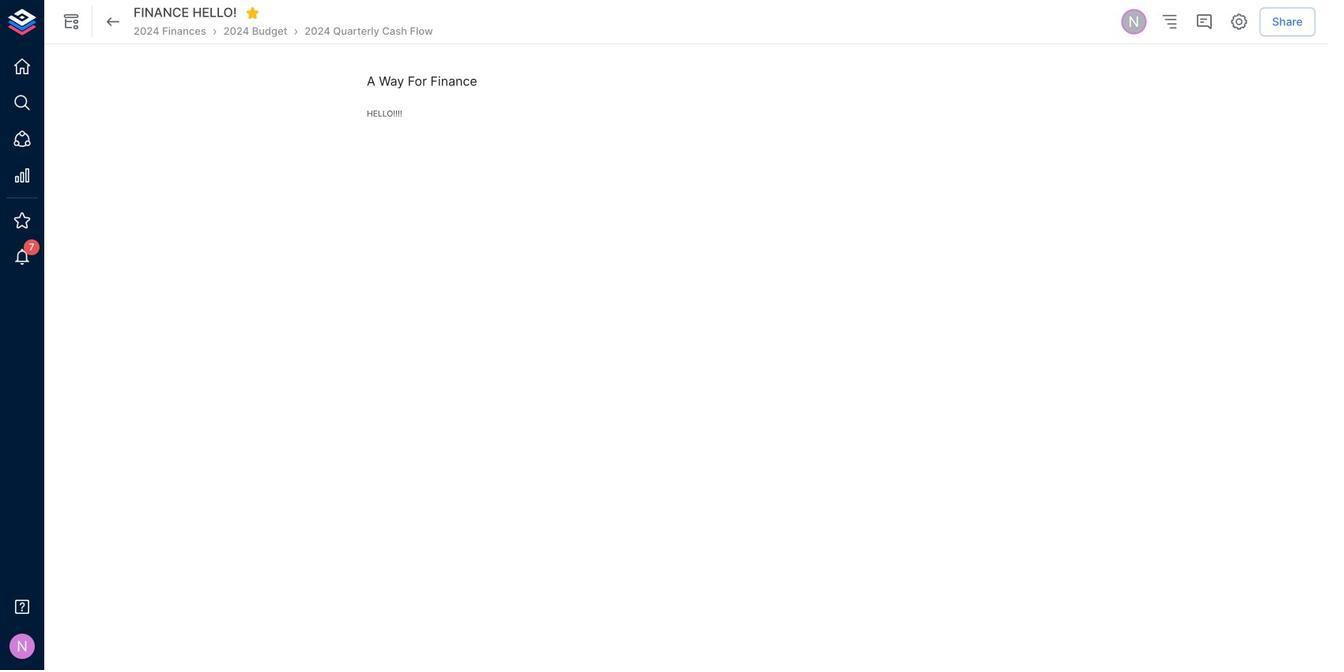 Task type: describe. For each thing, give the bounding box(es) containing it.
settings image
[[1230, 12, 1249, 31]]

table of contents image
[[1160, 12, 1179, 31]]



Task type: locate. For each thing, give the bounding box(es) containing it.
show wiki image
[[62, 12, 81, 31]]

comments image
[[1195, 12, 1214, 31]]

remove favorite image
[[246, 6, 260, 20]]

go back image
[[104, 12, 123, 31]]



Task type: vqa. For each thing, say whether or not it's contained in the screenshot.
dialog
no



